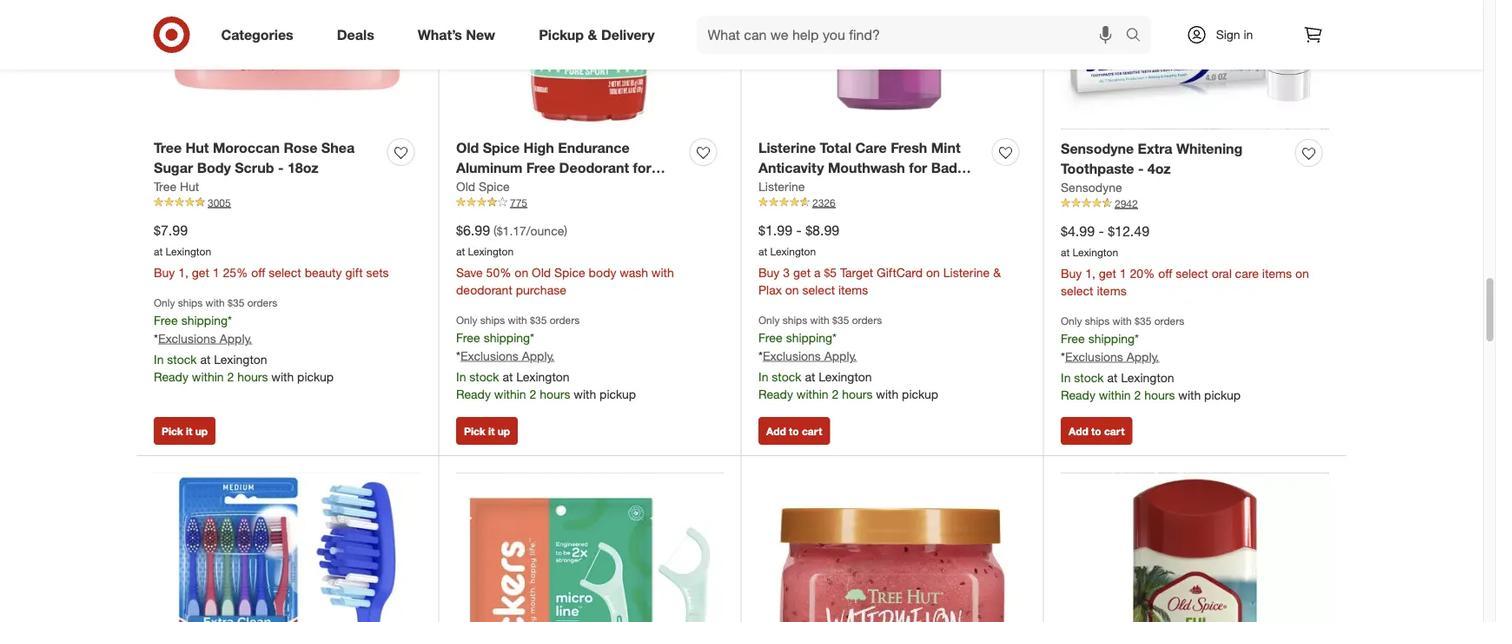 Task type: locate. For each thing, give the bounding box(es) containing it.
2 it from the left
[[489, 425, 495, 438]]

shipping
[[181, 313, 228, 328], [484, 330, 530, 345], [786, 330, 833, 345], [1089, 331, 1135, 346]]

shipping down the a
[[786, 330, 833, 345]]

strength
[[889, 179, 946, 196]]

get inside $1.99 - $8.99 at lexington buy 3 get a $5 target giftcard on listerine & plax on select items
[[794, 265, 811, 280]]

pure
[[456, 199, 487, 216]]

1 horizontal spatial pick
[[464, 425, 486, 438]]

1 add to cart button from the left
[[759, 417, 830, 445]]

only ships with $35 orders free shipping * * exclusions apply. in stock at  lexington ready within 2 hours with pickup down purchase
[[456, 313, 636, 402]]

buy left "3"
[[759, 265, 780, 280]]

1 horizontal spatial to
[[1092, 425, 1102, 438]]

sport
[[491, 199, 528, 216]]

tree for tree hut moroccan rose shea sugar body scrub - 18oz
[[154, 139, 182, 156]]

old spice high endurance aluminum free deodorant for men with 48 hour protection, pure sport scent - 3oz/2ct image
[[456, 0, 724, 128], [456, 0, 724, 128]]

1 horizontal spatial add to cart button
[[1061, 417, 1133, 445]]

spice for old spice
[[479, 179, 510, 194]]

*
[[228, 313, 232, 328], [530, 330, 535, 345], [833, 330, 837, 345], [154, 331, 158, 346], [1135, 331, 1140, 346], [456, 348, 461, 363], [759, 348, 763, 363], [1061, 349, 1066, 364]]

only ships with $35 orders free shipping * * exclusions apply. in stock at  lexington ready within 2 hours with pickup down target
[[759, 313, 939, 402]]

off right the 20%
[[1159, 266, 1173, 281]]

search button
[[1118, 16, 1160, 57]]

1 pick it up from the left
[[162, 425, 208, 438]]

lexington inside $6.99 ( $1.17 /ounce ) at lexington save 50% on old spice body wash with deodorant purchase
[[468, 245, 514, 258]]

scrub
[[235, 159, 274, 176]]

only ships with $35 orders free shipping * * exclusions apply. in stock at  lexington ready within 2 hours with pickup down the 20%
[[1061, 314, 1241, 402]]

0 vertical spatial tree
[[154, 139, 182, 156]]

2 vertical spatial listerine
[[944, 265, 990, 280]]

hut up body
[[186, 139, 209, 156]]

hut for tree hut moroccan rose shea sugar body scrub - 18oz
[[186, 139, 209, 156]]

old spice
[[456, 179, 510, 194]]

get inside $7.99 at lexington buy 1, get 1 25% off select beauty gift sets
[[192, 265, 209, 280]]

2 tree from the top
[[154, 179, 177, 194]]

orders down target
[[852, 313, 883, 326]]

- right scent
[[574, 199, 579, 216]]

hut inside tree hut moroccan rose shea sugar body scrub - 18oz
[[186, 139, 209, 156]]

1 vertical spatial spice
[[479, 179, 510, 194]]

spice inside old spice high endurance aluminum free deodorant for men with 48 hour protection, pure sport scent - 3oz/2ct
[[483, 139, 520, 156]]

it for $6.99
[[489, 425, 495, 438]]

&
[[588, 26, 598, 43], [994, 265, 1001, 280]]

0 horizontal spatial cart
[[802, 425, 823, 438]]

1 for from the left
[[633, 159, 652, 176]]

1,
[[178, 265, 189, 280], [1086, 266, 1096, 281]]

extra
[[1138, 140, 1173, 157]]

0 vertical spatial spice
[[483, 139, 520, 156]]

3oz/2ct
[[583, 199, 632, 216]]

sign
[[1217, 27, 1241, 42]]

2 cart from the left
[[1105, 425, 1125, 438]]

- right $1.99
[[797, 222, 802, 239]]

tree
[[154, 139, 182, 156], [154, 179, 177, 194]]

2 vertical spatial spice
[[555, 265, 586, 280]]

1 horizontal spatial off
[[1159, 266, 1173, 281]]

0 horizontal spatial 1
[[213, 265, 220, 280]]

scent
[[532, 199, 570, 216]]

off right the "25%"
[[251, 265, 265, 280]]

1 horizontal spatial &
[[994, 265, 1001, 280]]

spice for old spice high endurance aluminum free deodorant for men with 48 hour protection, pure sport scent - 3oz/2ct
[[483, 139, 520, 156]]

0 vertical spatial sensodyne
[[1061, 140, 1135, 157]]

high
[[524, 139, 554, 156]]

free for 18oz
[[154, 313, 178, 328]]

0 horizontal spatial add
[[767, 425, 786, 438]]

- right $4.99
[[1099, 223, 1105, 240]]

stock for lexington
[[167, 352, 197, 367]]

$6.99
[[456, 222, 490, 239]]

1 horizontal spatial it
[[489, 425, 495, 438]]

exclusions apply. link for $1.17
[[461, 348, 555, 363]]

for up strength
[[909, 159, 928, 176]]

$4.99 - $12.49 at lexington buy 1, get 1 20% off select oral care items on select items
[[1061, 223, 1310, 298]]

apply. for $8.99
[[825, 348, 857, 363]]

1 vertical spatial old
[[456, 179, 476, 194]]

$35 down the "25%"
[[228, 296, 245, 309]]

2 up from the left
[[498, 425, 510, 438]]

1 it from the left
[[186, 425, 192, 438]]

apply. down the "25%"
[[220, 331, 252, 346]]

1 vertical spatial sensodyne
[[1061, 180, 1123, 195]]

- inside tree hut moroccan rose shea sugar body scrub - 18oz
[[278, 159, 284, 176]]

tree up the sugar
[[154, 139, 182, 156]]

in for $4.99
[[1061, 370, 1071, 385]]

buy
[[154, 265, 175, 280], [759, 265, 780, 280], [1061, 266, 1083, 281]]

$35 down $5
[[833, 313, 850, 326]]

shipping down deodorant
[[484, 330, 530, 345]]

orders down purchase
[[550, 313, 580, 326]]

0 horizontal spatial add to cart button
[[759, 417, 830, 445]]

get left the "25%"
[[192, 265, 209, 280]]

select
[[269, 265, 301, 280], [1176, 266, 1209, 281], [803, 282, 835, 297], [1061, 283, 1094, 298]]

$35 for $8.99
[[833, 313, 850, 326]]

1 horizontal spatial add
[[1069, 425, 1089, 438]]

listerine down anticavity
[[759, 179, 805, 194]]

for for deodorant
[[633, 159, 652, 176]]

select inside $7.99 at lexington buy 1, get 1 25% off select beauty gift sets
[[269, 265, 301, 280]]

- inside old spice high endurance aluminum free deodorant for men with 48 hour protection, pure sport scent - 3oz/2ct
[[574, 199, 579, 216]]

select inside $1.99 - $8.99 at lexington buy 3 get a $5 target giftcard on listerine & plax on select items
[[803, 282, 835, 297]]

shipping down the 20%
[[1089, 331, 1135, 346]]

orders
[[247, 296, 278, 309], [550, 313, 580, 326], [852, 313, 883, 326], [1155, 314, 1185, 327]]

tree down the sugar
[[154, 179, 177, 194]]

giftcard
[[877, 265, 923, 280]]

with inside old spice high endurance aluminum free deodorant for men with 48 hour protection, pure sport scent - 3oz/2ct
[[489, 179, 517, 196]]

colgate extra clean full head medium toothbrush image
[[154, 473, 422, 622], [154, 473, 422, 622]]

2 add to cart from the left
[[1069, 425, 1125, 438]]

new
[[466, 26, 496, 43]]

apply.
[[220, 331, 252, 346], [522, 348, 555, 363], [825, 348, 857, 363], [1127, 349, 1160, 364]]

2 pick from the left
[[464, 425, 486, 438]]

1 horizontal spatial add to cart
[[1069, 425, 1125, 438]]

men
[[456, 179, 485, 196]]

2 vertical spatial old
[[532, 265, 551, 280]]

exclusions apply. link for $12.49
[[1066, 349, 1160, 364]]

3005 link
[[154, 195, 422, 211]]

add for $1.99
[[767, 425, 786, 438]]

hut down the sugar
[[180, 179, 199, 194]]

spice up aluminum
[[483, 139, 520, 156]]

old spice high endurance aluminum free deodorant for men with 48 hour protection, pure sport scent - 3oz/2ct
[[456, 139, 652, 216]]

0 horizontal spatial get
[[192, 265, 209, 280]]

hours
[[237, 369, 268, 384], [540, 386, 571, 402], [842, 386, 873, 402], [1145, 387, 1176, 402]]

sensodyne
[[1061, 140, 1135, 157], [1061, 180, 1123, 195]]

beauty
[[305, 265, 342, 280]]

buy inside $4.99 - $12.49 at lexington buy 1, get 1 20% off select oral care items on select items
[[1061, 266, 1083, 281]]

sensodyne link
[[1061, 179, 1123, 196]]

What can we help you find? suggestions appear below search field
[[698, 16, 1130, 54]]

on right the 50%
[[515, 265, 529, 280]]

at inside $1.99 - $8.99 at lexington buy 3 get a $5 target giftcard on listerine & plax on select items
[[759, 245, 768, 258]]

anticavity
[[759, 159, 824, 176]]

for inside old spice high endurance aluminum free deodorant for men with 48 hour protection, pure sport scent - 3oz/2ct
[[633, 159, 652, 176]]

1, down $4.99
[[1086, 266, 1096, 281]]

1 left the 20%
[[1120, 266, 1127, 281]]

old for old spice
[[456, 179, 476, 194]]

buy down $7.99
[[154, 265, 175, 280]]

categories link
[[206, 16, 315, 54]]

select down the a
[[803, 282, 835, 297]]

3005
[[208, 196, 231, 209]]

to for $1.99
[[789, 425, 799, 438]]

old up pure
[[456, 179, 476, 194]]

apply. down $5
[[825, 348, 857, 363]]

up for $7.99
[[195, 425, 208, 438]]

sensodyne inside sensodyne extra whitening toothpaste - 4oz
[[1061, 140, 1135, 157]]

$35 down the 20%
[[1135, 314, 1152, 327]]

0 horizontal spatial to
[[789, 425, 799, 438]]

add to cart
[[767, 425, 823, 438], [1069, 425, 1125, 438]]

pick it up
[[162, 425, 208, 438], [464, 425, 510, 438]]

2 add from the left
[[1069, 425, 1089, 438]]

orders down the 20%
[[1155, 314, 1185, 327]]

ready for $12.49
[[1061, 387, 1096, 402]]

shipping for $8.99
[[786, 330, 833, 345]]

mint
[[932, 139, 961, 156]]

only for $6.99
[[456, 313, 478, 326]]

$35 down purchase
[[530, 313, 547, 326]]

pickup for $8.99
[[902, 386, 939, 402]]

listerine up anticavity
[[759, 139, 816, 156]]

1 horizontal spatial up
[[498, 425, 510, 438]]

0 vertical spatial &
[[588, 26, 598, 43]]

0 horizontal spatial pick
[[162, 425, 183, 438]]

only ships with $35 orders free shipping * * exclusions apply. in stock at  lexington ready within 2 hours with pickup down the "25%"
[[154, 296, 334, 384]]

listerine for listerine
[[759, 179, 805, 194]]

old up aluminum
[[456, 139, 479, 156]]

2 to from the left
[[1092, 425, 1102, 438]]

hut
[[186, 139, 209, 156], [180, 179, 199, 194]]

2 horizontal spatial buy
[[1061, 266, 1083, 281]]

18oz
[[288, 159, 319, 176]]

spice down aluminum
[[479, 179, 510, 194]]

get inside $4.99 - $12.49 at lexington buy 1, get 1 20% off select oral care items on select items
[[1099, 266, 1117, 281]]

20%
[[1130, 266, 1156, 281]]

orders for $12.49
[[1155, 314, 1185, 327]]

0 horizontal spatial &
[[588, 26, 598, 43]]

$35
[[228, 296, 245, 309], [530, 313, 547, 326], [833, 313, 850, 326], [1135, 314, 1152, 327]]

listerine inside $1.99 - $8.99 at lexington buy 3 get a $5 target giftcard on listerine & plax on select items
[[944, 265, 990, 280]]

on
[[515, 265, 529, 280], [927, 265, 940, 280], [1296, 266, 1310, 281], [786, 282, 799, 297]]

2 pick it up from the left
[[464, 425, 510, 438]]

pick it up button for $7.99
[[154, 417, 216, 445]]

for inside the listerine total care fresh mint anticavity mouthwash for bad breath and enamel strength
[[909, 159, 928, 176]]

apply. down the 20%
[[1127, 349, 1160, 364]]

1 horizontal spatial cart
[[1105, 425, 1125, 438]]

pick it up button for $6.99
[[456, 417, 518, 445]]

0 vertical spatial old
[[456, 139, 479, 156]]

only for $4.99
[[1061, 314, 1083, 327]]

total
[[820, 139, 852, 156]]

1 vertical spatial hut
[[180, 179, 199, 194]]

select left beauty
[[269, 265, 301, 280]]

2942 link
[[1061, 196, 1330, 211]]

1, down $7.99
[[178, 265, 189, 280]]

shipping down the "25%"
[[181, 313, 228, 328]]

with
[[489, 179, 517, 196], [652, 265, 674, 280], [206, 296, 225, 309], [508, 313, 527, 326], [811, 313, 830, 326], [1113, 314, 1132, 327], [271, 369, 294, 384], [574, 386, 596, 402], [876, 386, 899, 402], [1179, 387, 1201, 402]]

sign in link
[[1172, 16, 1281, 54]]

cart for $12.49
[[1105, 425, 1125, 438]]

0 horizontal spatial items
[[839, 282, 869, 297]]

items right care
[[1263, 266, 1293, 281]]

& inside pickup & delivery link
[[588, 26, 598, 43]]

0 horizontal spatial for
[[633, 159, 652, 176]]

lexington
[[166, 245, 211, 258], [468, 245, 514, 258], [771, 245, 816, 258], [1073, 246, 1119, 259], [214, 352, 267, 367], [517, 369, 570, 384], [819, 369, 872, 384], [1122, 370, 1175, 385]]

orders for $8.99
[[852, 313, 883, 326]]

1 horizontal spatial 1
[[1120, 266, 1127, 281]]

0 horizontal spatial pick it up
[[162, 425, 208, 438]]

- left 18oz
[[278, 159, 284, 176]]

get for $1.99 - $8.99
[[794, 265, 811, 280]]

apply. down purchase
[[522, 348, 555, 363]]

old inside $6.99 ( $1.17 /ounce ) at lexington save 50% on old spice body wash with deodorant purchase
[[532, 265, 551, 280]]

listerine right the "giftcard"
[[944, 265, 990, 280]]

1 horizontal spatial pick it up button
[[456, 417, 518, 445]]

tree for tree hut
[[154, 179, 177, 194]]

sensodyne for sensodyne
[[1061, 180, 1123, 195]]

listerine
[[759, 139, 816, 156], [759, 179, 805, 194], [944, 265, 990, 280]]

tree inside tree hut moroccan rose shea sugar body scrub - 18oz
[[154, 139, 182, 156]]

2 for from the left
[[909, 159, 928, 176]]

1 to from the left
[[789, 425, 799, 438]]

for up protection,
[[633, 159, 652, 176]]

1 add to cart from the left
[[767, 425, 823, 438]]

only ships with $35 orders free shipping * * exclusions apply. in stock at  lexington ready within 2 hours with pickup
[[154, 296, 334, 384], [456, 313, 636, 402], [759, 313, 939, 402], [1061, 314, 1241, 402]]

plackers micro mint flossers image
[[456, 473, 724, 622], [456, 473, 724, 622]]

only for $7.99
[[154, 296, 175, 309]]

sensodyne extra whitening toothpaste - 4oz image
[[1061, 0, 1330, 129], [1061, 0, 1330, 129]]

0 vertical spatial hut
[[186, 139, 209, 156]]

1 tree from the top
[[154, 139, 182, 156]]

0 horizontal spatial 1,
[[178, 265, 189, 280]]

listerine inside the listerine total care fresh mint anticavity mouthwash for bad breath and enamel strength
[[759, 139, 816, 156]]

(
[[494, 223, 497, 238]]

get for $4.99 - $12.49
[[1099, 266, 1117, 281]]

at
[[154, 245, 163, 258], [456, 245, 465, 258], [759, 245, 768, 258], [1061, 246, 1070, 259], [200, 352, 211, 367], [503, 369, 513, 384], [805, 369, 816, 384], [1108, 370, 1118, 385]]

old up purchase
[[532, 265, 551, 280]]

add to cart button
[[759, 417, 830, 445], [1061, 417, 1133, 445]]

sensodyne down the toothpaste
[[1061, 180, 1123, 195]]

3
[[783, 265, 790, 280]]

tree hut watermelon shea sugar body scrub - 18oz image
[[759, 473, 1027, 622], [759, 473, 1027, 622]]

stock
[[167, 352, 197, 367], [470, 369, 499, 384], [772, 369, 802, 384], [1075, 370, 1104, 385]]

sensodyne up the toothpaste
[[1061, 140, 1135, 157]]

)
[[564, 223, 568, 238]]

for
[[633, 159, 652, 176], [909, 159, 928, 176]]

1 horizontal spatial pick it up
[[464, 425, 510, 438]]

spice left body
[[555, 265, 586, 280]]

at inside $6.99 ( $1.17 /ounce ) at lexington save 50% on old spice body wash with deodorant purchase
[[456, 245, 465, 258]]

add to cart button for $1.99
[[759, 417, 830, 445]]

pick it up button
[[154, 417, 216, 445], [456, 417, 518, 445]]

cart for $8.99
[[802, 425, 823, 438]]

add
[[767, 425, 786, 438], [1069, 425, 1089, 438]]

items down target
[[839, 282, 869, 297]]

exclusions for $12.49
[[1066, 349, 1124, 364]]

only
[[154, 296, 175, 309], [456, 313, 478, 326], [759, 313, 780, 326], [1061, 314, 1083, 327]]

listerine total care fresh mint anticavity mouthwash for bad breath and enamel strength image
[[759, 0, 1027, 128], [759, 0, 1027, 128]]

buy inside $1.99 - $8.99 at lexington buy 3 get a $5 target giftcard on listerine & plax on select items
[[759, 265, 780, 280]]

2 add to cart button from the left
[[1061, 417, 1133, 445]]

1
[[213, 265, 220, 280], [1120, 266, 1127, 281]]

old inside old spice high endurance aluminum free deodorant for men with 48 hour protection, pure sport scent - 3oz/2ct
[[456, 139, 479, 156]]

buy down $4.99
[[1061, 266, 1083, 281]]

hours for lexington
[[237, 369, 268, 384]]

1 cart from the left
[[802, 425, 823, 438]]

orders down the "25%"
[[247, 296, 278, 309]]

exclusions apply. link for lexington
[[158, 331, 252, 346]]

1 up from the left
[[195, 425, 208, 438]]

1 inside $7.99 at lexington buy 1, get 1 25% off select beauty gift sets
[[213, 265, 220, 280]]

1 horizontal spatial get
[[794, 265, 811, 280]]

old spice men's fiji with palm tree antiperspirant & deodorant - 2.6oz image
[[1061, 473, 1330, 622], [1061, 473, 1330, 622]]

1 vertical spatial &
[[994, 265, 1001, 280]]

2 sensodyne from the top
[[1061, 180, 1123, 195]]

add to cart for $4.99
[[1069, 425, 1125, 438]]

1 left the "25%"
[[213, 265, 220, 280]]

within for lexington
[[192, 369, 224, 384]]

on right care
[[1296, 266, 1310, 281]]

get left the 20%
[[1099, 266, 1117, 281]]

0 horizontal spatial it
[[186, 425, 192, 438]]

2 pick it up button from the left
[[456, 417, 518, 445]]

$5
[[824, 265, 837, 280]]

only for $1.99
[[759, 313, 780, 326]]

hours for $1.17
[[540, 386, 571, 402]]

1 add from the left
[[767, 425, 786, 438]]

1 pick it up button from the left
[[154, 417, 216, 445]]

1 horizontal spatial buy
[[759, 265, 780, 280]]

$8.99
[[806, 222, 840, 239]]

0 horizontal spatial up
[[195, 425, 208, 438]]

ships
[[178, 296, 203, 309], [480, 313, 505, 326], [783, 313, 808, 326], [1085, 314, 1110, 327]]

tree hut moroccan rose shea sugar body scrub - 18oz image
[[154, 0, 422, 128], [154, 0, 422, 128]]

0 horizontal spatial add to cart
[[767, 425, 823, 438]]

0 horizontal spatial pick it up button
[[154, 417, 216, 445]]

what's
[[418, 26, 462, 43]]

get left the a
[[794, 265, 811, 280]]

& inside $1.99 - $8.99 at lexington buy 3 get a $5 target giftcard on listerine & plax on select items
[[994, 265, 1001, 280]]

1 horizontal spatial 1,
[[1086, 266, 1096, 281]]

2326 link
[[759, 195, 1027, 211]]

add to cart for $1.99
[[767, 425, 823, 438]]

spice
[[483, 139, 520, 156], [479, 179, 510, 194], [555, 265, 586, 280]]

to
[[789, 425, 799, 438], [1092, 425, 1102, 438]]

rose
[[284, 139, 318, 156]]

at inside $7.99 at lexington buy 1, get 1 25% off select beauty gift sets
[[154, 245, 163, 258]]

exclusions
[[158, 331, 216, 346], [461, 348, 519, 363], [763, 348, 821, 363], [1066, 349, 1124, 364]]

pickup & delivery link
[[524, 16, 677, 54]]

0 horizontal spatial off
[[251, 265, 265, 280]]

- left 4oz
[[1139, 160, 1144, 177]]

apply. for $1.17
[[522, 348, 555, 363]]

sensodyne for sensodyne extra whitening toothpaste - 4oz
[[1061, 140, 1135, 157]]

1 horizontal spatial for
[[909, 159, 928, 176]]

$35 for $12.49
[[1135, 314, 1152, 327]]

1 sensodyne from the top
[[1061, 140, 1135, 157]]

lexington inside $1.99 - $8.99 at lexington buy 3 get a $5 target giftcard on listerine & plax on select items
[[771, 245, 816, 258]]

0 vertical spatial listerine
[[759, 139, 816, 156]]

1 pick from the left
[[162, 425, 183, 438]]

2 horizontal spatial get
[[1099, 266, 1117, 281]]

0 horizontal spatial buy
[[154, 265, 175, 280]]

items down $12.49
[[1097, 283, 1127, 298]]

1 vertical spatial tree
[[154, 179, 177, 194]]

1 vertical spatial listerine
[[759, 179, 805, 194]]

plax
[[759, 282, 782, 297]]



Task type: vqa. For each thing, say whether or not it's contained in the screenshot.
Limit inside $3.50 OFF AIR WICK SCENTED OIL TWIN REFILL LIMIT 1-TIME USE COUPON
no



Task type: describe. For each thing, give the bounding box(es) containing it.
exclusions for $1.17
[[461, 348, 519, 363]]

stock for $12.49
[[1075, 370, 1104, 385]]

2 for $8.99
[[832, 386, 839, 402]]

on inside $6.99 ( $1.17 /ounce ) at lexington save 50% on old spice body wash with deodorant purchase
[[515, 265, 529, 280]]

on right the "giftcard"
[[927, 265, 940, 280]]

- inside $1.99 - $8.99 at lexington buy 3 get a $5 target giftcard on listerine & plax on select items
[[797, 222, 802, 239]]

buy inside $7.99 at lexington buy 1, get 1 25% off select beauty gift sets
[[154, 265, 175, 280]]

fresh
[[891, 139, 928, 156]]

off inside $4.99 - $12.49 at lexington buy 1, get 1 20% off select oral care items on select items
[[1159, 266, 1173, 281]]

it for $7.99
[[186, 425, 192, 438]]

tree hut link
[[154, 178, 199, 195]]

exclusions for $8.99
[[763, 348, 821, 363]]

listerine total care fresh mint anticavity mouthwash for bad breath and enamel strength link
[[759, 138, 986, 196]]

in for $6.99
[[456, 369, 466, 384]]

pick it up for $7.99
[[162, 425, 208, 438]]

buy for $4.99 - $12.49
[[1061, 266, 1083, 281]]

ships for $8.99
[[783, 313, 808, 326]]

shipping for $1.17
[[484, 330, 530, 345]]

sign in
[[1217, 27, 1254, 42]]

$7.99
[[154, 222, 188, 239]]

apply. for $12.49
[[1127, 349, 1160, 364]]

tree hut moroccan rose shea sugar body scrub - 18oz link
[[154, 138, 381, 178]]

moroccan
[[213, 139, 280, 156]]

deodorant
[[456, 282, 513, 297]]

bad
[[932, 159, 958, 176]]

48
[[521, 179, 536, 196]]

listerine link
[[759, 178, 805, 195]]

stock for $8.99
[[772, 369, 802, 384]]

with inside $6.99 ( $1.17 /ounce ) at lexington save 50% on old spice body wash with deodorant purchase
[[652, 265, 674, 280]]

pick it up for $6.99
[[464, 425, 510, 438]]

tree hut moroccan rose shea sugar body scrub - 18oz
[[154, 139, 355, 176]]

purchase
[[516, 282, 567, 297]]

mouthwash
[[828, 159, 906, 176]]

orders for $1.17
[[550, 313, 580, 326]]

$35 for lexington
[[228, 296, 245, 309]]

exclusions apply. link for $8.99
[[763, 348, 857, 363]]

deals
[[337, 26, 374, 43]]

hours for $8.99
[[842, 386, 873, 402]]

$1.99
[[759, 222, 793, 239]]

sugar
[[154, 159, 193, 176]]

up for $6.99
[[498, 425, 510, 438]]

pick for $6.99
[[464, 425, 486, 438]]

775
[[510, 196, 528, 209]]

only ships with $35 orders free shipping * * exclusions apply. in stock at  lexington ready within 2 hours with pickup for $8.99
[[759, 313, 939, 402]]

old for old spice high endurance aluminum free deodorant for men with 48 hour protection, pure sport scent - 3oz/2ct
[[456, 139, 479, 156]]

body
[[589, 265, 617, 280]]

orders for lexington
[[247, 296, 278, 309]]

only ships with $35 orders free shipping * * exclusions apply. in stock at  lexington ready within 2 hours with pickup for lexington
[[154, 296, 334, 384]]

search
[[1118, 28, 1160, 45]]

spice inside $6.99 ( $1.17 /ounce ) at lexington save 50% on old spice body wash with deodorant purchase
[[555, 265, 586, 280]]

ready for $8.99
[[759, 386, 794, 402]]

2942
[[1115, 197, 1138, 210]]

care
[[1236, 266, 1259, 281]]

ships for lexington
[[178, 296, 203, 309]]

$12.49
[[1108, 223, 1150, 240]]

care
[[856, 139, 887, 156]]

pickup
[[539, 26, 584, 43]]

add to cart button for $4.99
[[1061, 417, 1133, 445]]

whitening
[[1177, 140, 1243, 157]]

gift
[[346, 265, 363, 280]]

pickup for lexington
[[297, 369, 334, 384]]

2326
[[813, 196, 836, 209]]

2 for $12.49
[[1135, 387, 1142, 402]]

pickup for $12.49
[[1205, 387, 1241, 402]]

pickup for $1.17
[[600, 386, 636, 402]]

$6.99 ( $1.17 /ounce ) at lexington save 50% on old spice body wash with deodorant purchase
[[456, 222, 674, 297]]

deodorant
[[559, 159, 629, 176]]

ships for $12.49
[[1085, 314, 1110, 327]]

buy for $1.99 - $8.99
[[759, 265, 780, 280]]

save
[[456, 265, 483, 280]]

$1.17
[[497, 223, 527, 238]]

lexington inside $4.99 - $12.49 at lexington buy 1, get 1 20% off select oral care items on select items
[[1073, 246, 1119, 259]]

breath
[[759, 179, 803, 196]]

free inside old spice high endurance aluminum free deodorant for men with 48 hour protection, pure sport scent - 3oz/2ct
[[527, 159, 556, 176]]

free for breath
[[759, 330, 783, 345]]

1 horizontal spatial items
[[1097, 283, 1127, 298]]

/ounce
[[527, 223, 564, 238]]

1, inside $4.99 - $12.49 at lexington buy 1, get 1 20% off select oral care items on select items
[[1086, 266, 1096, 281]]

body
[[197, 159, 231, 176]]

sets
[[366, 265, 389, 280]]

sensodyne extra whitening toothpaste - 4oz
[[1061, 140, 1243, 177]]

1 inside $4.99 - $12.49 at lexington buy 1, get 1 20% off select oral care items on select items
[[1120, 266, 1127, 281]]

lexington inside $7.99 at lexington buy 1, get 1 25% off select beauty gift sets
[[166, 245, 211, 258]]

exclusions for lexington
[[158, 331, 216, 346]]

775 link
[[456, 195, 724, 211]]

within for $8.99
[[797, 386, 829, 402]]

- inside $4.99 - $12.49 at lexington buy 1, get 1 20% off select oral care items on select items
[[1099, 223, 1105, 240]]

categories
[[221, 26, 294, 43]]

a
[[814, 265, 821, 280]]

off inside $7.99 at lexington buy 1, get 1 25% off select beauty gift sets
[[251, 265, 265, 280]]

select left oral in the right of the page
[[1176, 266, 1209, 281]]

target
[[841, 265, 874, 280]]

within for $1.17
[[494, 386, 526, 402]]

wash
[[620, 265, 648, 280]]

$4.99
[[1061, 223, 1095, 240]]

aluminum
[[456, 159, 523, 176]]

tree hut
[[154, 179, 199, 194]]

apply. for lexington
[[220, 331, 252, 346]]

hut for tree hut
[[180, 179, 199, 194]]

old spice high endurance aluminum free deodorant for men with 48 hour protection, pure sport scent - 3oz/2ct link
[[456, 138, 683, 216]]

2 horizontal spatial items
[[1263, 266, 1293, 281]]

pick for $7.99
[[162, 425, 183, 438]]

oral
[[1212, 266, 1232, 281]]

2 for lexington
[[227, 369, 234, 384]]

sensodyne extra whitening toothpaste - 4oz link
[[1061, 139, 1289, 179]]

50%
[[486, 265, 512, 280]]

stock for $1.17
[[470, 369, 499, 384]]

only ships with $35 orders free shipping * * exclusions apply. in stock at  lexington ready within 2 hours with pickup for $12.49
[[1061, 314, 1241, 402]]

- inside sensodyne extra whitening toothpaste - 4oz
[[1139, 160, 1144, 177]]

to for $4.99
[[1092, 425, 1102, 438]]

and
[[807, 179, 832, 196]]

at inside $4.99 - $12.49 at lexington buy 1, get 1 20% off select oral care items on select items
[[1061, 246, 1070, 259]]

only ships with $35 orders free shipping * * exclusions apply. in stock at  lexington ready within 2 hours with pickup for $1.17
[[456, 313, 636, 402]]

1, inside $7.99 at lexington buy 1, get 1 25% off select beauty gift sets
[[178, 265, 189, 280]]

enamel
[[836, 179, 885, 196]]

ready for $1.17
[[456, 386, 491, 402]]

shipping for $12.49
[[1089, 331, 1135, 346]]

$35 for $1.17
[[530, 313, 547, 326]]

protection,
[[576, 179, 649, 196]]

on inside $4.99 - $12.49 at lexington buy 1, get 1 20% off select oral care items on select items
[[1296, 266, 1310, 281]]

$1.99 - $8.99 at lexington buy 3 get a $5 target giftcard on listerine & plax on select items
[[759, 222, 1001, 297]]

select down $4.99
[[1061, 283, 1094, 298]]

old spice link
[[456, 178, 510, 195]]

on down "3"
[[786, 282, 799, 297]]

what's new
[[418, 26, 496, 43]]

endurance
[[558, 139, 630, 156]]

hours for $12.49
[[1145, 387, 1176, 402]]

2 for $1.17
[[530, 386, 537, 402]]

toothpaste
[[1061, 160, 1135, 177]]

shea
[[321, 139, 355, 156]]

free for with
[[456, 330, 480, 345]]

items inside $1.99 - $8.99 at lexington buy 3 get a $5 target giftcard on listerine & plax on select items
[[839, 282, 869, 297]]

within for $12.49
[[1099, 387, 1131, 402]]

ships for $1.17
[[480, 313, 505, 326]]

ready for lexington
[[154, 369, 189, 384]]

hour
[[540, 179, 572, 196]]

listerine total care fresh mint anticavity mouthwash for bad breath and enamel strength
[[759, 139, 961, 196]]

25%
[[223, 265, 248, 280]]

deals link
[[322, 16, 396, 54]]

pickup & delivery
[[539, 26, 655, 43]]

shipping for lexington
[[181, 313, 228, 328]]

listerine for listerine total care fresh mint anticavity mouthwash for bad breath and enamel strength
[[759, 139, 816, 156]]

delivery
[[601, 26, 655, 43]]

$7.99 at lexington buy 1, get 1 25% off select beauty gift sets
[[154, 222, 389, 280]]

add for $4.99
[[1069, 425, 1089, 438]]

4oz
[[1148, 160, 1171, 177]]

in
[[1244, 27, 1254, 42]]

in for $1.99
[[759, 369, 769, 384]]

for for mouthwash
[[909, 159, 928, 176]]

in for $7.99
[[154, 352, 164, 367]]



